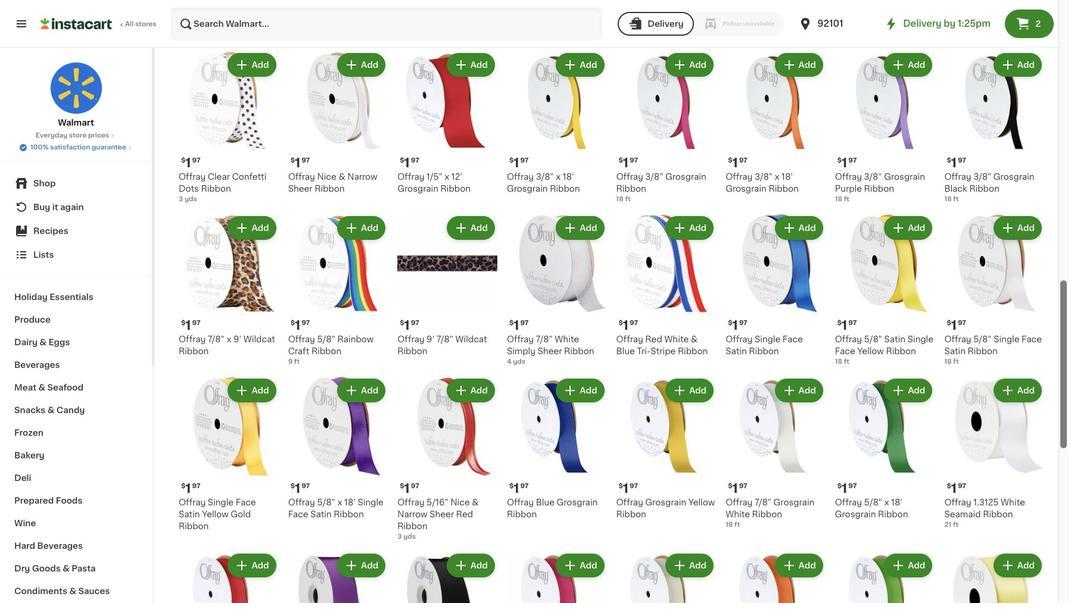 Task type: vqa. For each thing, say whether or not it's contained in the screenshot.
the leftmost 12'
yes



Task type: locate. For each thing, give the bounding box(es) containing it.
2 dippy from the left
[[447, 0, 472, 6]]

0 vertical spatial nice
[[317, 173, 337, 181]]

sheer inside offray 7/8" white simply sheer ribbon 4 yds
[[538, 348, 562, 356]]

Search field
[[172, 8, 601, 39]]

blue inside offray blue grosgrain ribbon
[[536, 499, 555, 507]]

offray 1.5" x 12' grosgrain ribbon
[[945, 0, 1018, 18]]

sheer
[[288, 185, 313, 193], [538, 348, 562, 356], [430, 511, 454, 519]]

0 horizontal spatial 9'
[[234, 336, 241, 344]]

offray 3/8" swiss dot grosgrain craft ribbon 12 ft
[[835, 0, 932, 27]]

1.5
[[179, 21, 188, 27]]

dot inside offray 3/8" swiss dot grosgrain craft ribbon 12 ft
[[910, 0, 926, 6]]

offray inside offray 9' 7/8" wildcat ribbon
[[398, 336, 425, 344]]

0 vertical spatial sheer
[[288, 185, 313, 193]]

3/8" inside offray 3/8" grosgrain purple ribbon 18 ft
[[864, 173, 882, 181]]

5/8" for grosgrain
[[864, 499, 883, 507]]

7/8"
[[208, 336, 225, 344], [437, 336, 453, 344], [536, 336, 553, 344], [755, 499, 772, 507]]

ribbon inside offray 5/8" satin single face yellow ribbon 18 ft
[[886, 348, 916, 356]]

1 vertical spatial beverages
[[37, 542, 83, 551]]

5/8" for ribbon
[[317, 336, 335, 344]]

1 horizontal spatial red
[[646, 336, 663, 344]]

18 inside offray 3/8" grosgrain red ribbon 18 ft
[[726, 21, 733, 27]]

all
[[125, 21, 134, 27]]

dot
[[910, 0, 926, 6], [585, 33, 601, 42]]

1 wildcat from the left
[[244, 336, 275, 344]]

x inside offray 1.5" x 12' grosgrain ribbon
[[991, 0, 996, 6]]

meat & seafood
[[14, 384, 83, 392]]

white inside offray 7/8" white simply sheer ribbon 4 yds
[[555, 336, 579, 344]]

dairy & eggs
[[14, 338, 70, 347]]

offray inside offray grosgrain yellow ribbon
[[616, 499, 643, 507]]

narrow inside offray nice & narrow sheer ribbon
[[348, 173, 378, 181]]

1 horizontal spatial 9'
[[427, 336, 435, 344]]

sheer for nice
[[288, 185, 313, 193]]

offray grosgrain ribbon button
[[616, 0, 716, 20]]

prepared foods
[[14, 497, 82, 505]]

1 9' from the left
[[234, 336, 241, 344]]

0 vertical spatial yds
[[185, 196, 197, 202]]

0 horizontal spatial yds
[[185, 196, 197, 202]]

delivery left by
[[904, 19, 942, 28]]

pink
[[367, 0, 385, 6]]

2 wildcat from the left
[[456, 336, 487, 344]]

ribbon inside offray 3/8" grosgrain purple ribbon 18 ft
[[864, 185, 894, 193]]

ft inside offray 5/8" satin single face yellow ribbon 18 ft
[[844, 359, 850, 366]]

1 vertical spatial craft
[[288, 348, 309, 356]]

1 vertical spatial dot
[[585, 33, 601, 42]]

ribbon inside offray grosgrain ribbon
[[616, 10, 646, 18]]

0 vertical spatial blue
[[616, 348, 635, 356]]

3 inside offray 5/16" nice & narrow sheer red ribbon 3 yds
[[398, 534, 402, 540]]

snacks
[[14, 406, 45, 415]]

ribbon
[[204, 0, 234, 6], [248, 10, 278, 18], [324, 10, 354, 18], [398, 10, 428, 18], [549, 10, 579, 18], [616, 10, 646, 18], [745, 10, 775, 18], [902, 10, 932, 18], [988, 10, 1018, 18], [507, 33, 537, 42], [201, 185, 231, 193], [315, 185, 345, 193], [441, 185, 471, 193], [550, 185, 580, 193], [616, 185, 646, 193], [769, 185, 799, 193], [864, 185, 894, 193], [970, 185, 1000, 193], [179, 348, 209, 356], [312, 348, 342, 356], [398, 348, 428, 356], [564, 348, 594, 356], [678, 348, 708, 356], [749, 348, 779, 356], [886, 348, 916, 356], [968, 348, 998, 356], [334, 511, 364, 519], [507, 511, 537, 519], [616, 511, 646, 519], [752, 511, 782, 519], [878, 511, 908, 519], [983, 511, 1013, 519], [179, 523, 209, 531], [398, 523, 428, 531]]

frozen link
[[7, 422, 145, 445]]

dot right swiss
[[910, 0, 926, 6]]

offray nice & narrow sheer ribbon
[[288, 173, 378, 193]]

offray inside offray 3/8" grosgrain ribbon 18 ft
[[616, 173, 643, 181]]

1 horizontal spatial blue
[[616, 348, 635, 356]]

1 vertical spatial 3
[[398, 534, 402, 540]]

offray inside offray single face satin ribbon
[[726, 336, 753, 344]]

everyday store prices
[[36, 132, 109, 139]]

offray red white & blue tri-stripe ribbon
[[616, 336, 708, 356]]

0 horizontal spatial blue
[[536, 499, 555, 507]]

1 horizontal spatial craft
[[878, 10, 900, 18]]

1 vertical spatial 12'
[[452, 173, 463, 181]]

grosgrain inside offray 3/8" grosgrain black ribbon 18 ft
[[994, 173, 1035, 181]]

offray 7/8" grosgrain white ribbon 18 ft
[[726, 499, 815, 529]]

2 horizontal spatial black
[[945, 185, 968, 193]]

0 vertical spatial narrow
[[348, 173, 378, 181]]

ribbon inside offray blue grosgrain ribbon
[[507, 511, 537, 519]]

5/8" for single
[[317, 499, 335, 507]]

offray 5/8" x 18' grosgrain ribbon
[[835, 499, 908, 519]]

buy it again link
[[7, 195, 145, 219]]

1 horizontal spatial yellow
[[689, 499, 715, 507]]

dot left -
[[585, 33, 601, 42]]

wildcat inside the 'offray 7/8" x 9' wildcat ribbon'
[[244, 336, 275, 344]]

offray 3/8" x 18' grosgrain ribbon
[[507, 173, 580, 193], [726, 173, 799, 193]]

grosgrain inside offray blue grosgrain ribbon
[[557, 499, 598, 507]]

7/8" inside offray 7/8" white simply sheer ribbon 4 yds
[[536, 336, 553, 344]]

2 horizontal spatial dots
[[474, 0, 494, 6]]

12' for offray 1/5" x 12' grosgrain ribbon
[[452, 173, 463, 181]]

97
[[192, 157, 201, 164], [302, 157, 310, 164], [411, 157, 419, 164], [521, 157, 529, 164], [630, 157, 638, 164], [739, 157, 748, 164], [849, 157, 857, 164], [958, 157, 967, 164], [192, 320, 201, 327], [302, 320, 310, 327], [411, 320, 419, 327], [521, 320, 529, 327], [630, 320, 638, 327], [739, 320, 748, 327], [849, 320, 857, 327], [958, 320, 967, 327], [192, 483, 201, 490], [302, 483, 310, 490], [411, 483, 419, 490], [521, 483, 529, 490], [630, 483, 638, 490], [739, 483, 748, 490], [849, 483, 857, 490], [958, 483, 967, 490]]

2
[[1036, 20, 1041, 28]]

2 vertical spatial yds
[[404, 534, 416, 540]]

1 horizontal spatial yds
[[404, 534, 416, 540]]

12' for offray 1.5" x 12' grosgrain ribbon
[[998, 0, 1009, 6]]

1 vertical spatial black
[[507, 45, 530, 54]]

delivery for delivery by 1:25pm
[[904, 19, 942, 28]]

12' inside offray 1/5" x 12' grosgrain ribbon
[[452, 173, 463, 181]]

face inside 'offray 5/8" single face satin ribbon 18 ft'
[[1022, 336, 1042, 344]]

0 vertical spatial dot
[[910, 0, 926, 6]]

yds
[[185, 196, 197, 202], [513, 359, 526, 366], [404, 534, 416, 540]]

offray dippy dots pink & white ribbon
[[288, 0, 385, 18]]

0 vertical spatial yellow
[[858, 348, 884, 356]]

2 vertical spatial black
[[945, 185, 968, 193]]

0 vertical spatial red
[[726, 10, 743, 18]]

face inside offray 5/8" x 18' single face satin ribbon
[[288, 511, 308, 519]]

delivery button
[[618, 12, 694, 36]]

100% satisfaction guarantee button
[[19, 141, 133, 153]]

offray single face satin yellow gold ribbon
[[179, 499, 256, 531]]

5/8" inside 'offray 5/8" single face satin ribbon 18 ft'
[[974, 336, 992, 344]]

1 horizontal spatial delivery
[[904, 19, 942, 28]]

0 horizontal spatial red
[[456, 511, 473, 519]]

delivery inside button
[[648, 20, 684, 28]]

1 horizontal spatial offray 3/8" x 18' grosgrain ribbon
[[726, 173, 799, 193]]

0 vertical spatial black
[[236, 0, 259, 6]]

offray 5/8" single face satin ribbon 18 ft
[[945, 336, 1042, 366]]

dots inside offray 3/8" dippy dots ribbon
[[474, 0, 494, 6]]

1 horizontal spatial dots
[[345, 0, 365, 6]]

1 horizontal spatial dippy
[[447, 0, 472, 6]]

0 horizontal spatial 3
[[179, 196, 183, 202]]

1 horizontal spatial sheer
[[430, 511, 454, 519]]

1 vertical spatial yds
[[513, 359, 526, 366]]

ft inside the offray 5/8" rainbow craft ribbon 9 ft
[[294, 359, 300, 366]]

1 horizontal spatial black
[[507, 45, 530, 54]]

offray 5/8" satin single face yellow ribbon 18 ft
[[835, 336, 934, 366]]

in
[[189, 21, 196, 27]]

seamaid
[[945, 511, 981, 519]]

grosgrain inside yama ribbon black grosgrain mega ribbon 1.5 in
[[179, 10, 220, 18]]

beverages up dry goods & pasta
[[37, 542, 83, 551]]

ribbon inside offray 1.5" x 12' grosgrain ribbon
[[988, 10, 1018, 18]]

dots inside offray dippy dots pink & white ribbon
[[345, 0, 365, 6]]

satin inside offray 5/8" satin single face yellow ribbon 18 ft
[[885, 336, 906, 344]]

sewing
[[507, 22, 538, 30]]

offray inside offray 1.5" x 12' grosgrain ribbon
[[945, 0, 972, 6]]

0 horizontal spatial narrow
[[348, 173, 378, 181]]

0 horizontal spatial nice
[[317, 173, 337, 181]]

offray inside offray 5/8" x 18' grosgrain ribbon
[[835, 499, 862, 507]]

18 inside offray 3/8" grosgrain purple ribbon 18 ft
[[835, 196, 843, 202]]

essentials
[[50, 293, 93, 302]]

confetti
[[232, 173, 267, 181]]

1 horizontal spatial nice
[[451, 499, 470, 507]]

beverages
[[14, 361, 60, 369], [37, 542, 83, 551]]

3
[[179, 196, 183, 202], [398, 534, 402, 540]]

offray 3/8" grosgrain red ribbon 18 ft
[[726, 0, 816, 27]]

0 horizontal spatial 12'
[[452, 173, 463, 181]]

18 inside offray 3/8" grosgrain ribbon 18 ft
[[616, 196, 624, 202]]

offray 7/8" white simply sheer ribbon 4 yds
[[507, 336, 594, 366]]

satin inside 'offray 5/8" single face satin ribbon 18 ft'
[[945, 348, 966, 356]]

delivery by 1:25pm
[[904, 19, 991, 28]]

grosgrain inside offray 1.5" x 12' grosgrain ribbon
[[945, 10, 986, 18]]

black
[[236, 0, 259, 6], [507, 45, 530, 54], [945, 185, 968, 193]]

0 vertical spatial beverages
[[14, 361, 60, 369]]

0 horizontal spatial yellow
[[202, 511, 229, 519]]

0 horizontal spatial wildcat
[[244, 336, 275, 344]]

ribbon inside offray 7/8" white simply sheer ribbon 4 yds
[[564, 348, 594, 356]]

offray inside offray nice & narrow sheer ribbon
[[288, 173, 315, 181]]

1 vertical spatial yellow
[[689, 499, 715, 507]]

grosgrain inside "offray grosgrain polyester ribbon for sewing crafts & gifting ribbon with polka dot - black & white"
[[536, 0, 577, 6]]

ft inside 'offray 5/8" single face satin ribbon 18 ft'
[[954, 359, 959, 366]]

0 horizontal spatial sheer
[[288, 185, 313, 193]]

yama ribbon black grosgrain mega ribbon 1.5 in
[[179, 0, 278, 27]]

0 horizontal spatial dot
[[585, 33, 601, 42]]

snacks & candy
[[14, 406, 85, 415]]

clear
[[208, 173, 230, 181]]

guarantee
[[92, 144, 126, 151]]

12' right 1/5"
[[452, 173, 463, 181]]

0 vertical spatial craft
[[878, 10, 900, 18]]

1 vertical spatial narrow
[[398, 511, 428, 519]]

yellow inside offray grosgrain yellow ribbon
[[689, 499, 715, 507]]

red
[[726, 10, 743, 18], [646, 336, 663, 344], [456, 511, 473, 519]]

0 horizontal spatial craft
[[288, 348, 309, 356]]

hard beverages
[[14, 542, 83, 551]]

1.5"
[[974, 0, 989, 6]]

gifting
[[577, 22, 605, 30]]

x inside the 'offray 7/8" x 9' wildcat ribbon'
[[227, 336, 231, 344]]

grosgrain inside offray grosgrain ribbon
[[646, 0, 687, 6]]

crafts
[[540, 22, 566, 30]]

offray inside offray 3/8" grosgrain red ribbon 18 ft
[[726, 0, 753, 6]]

92101
[[818, 19, 844, 28]]

prepared
[[14, 497, 54, 505]]

18
[[726, 21, 733, 27], [616, 196, 624, 202], [835, 196, 843, 202], [945, 196, 952, 202], [835, 359, 843, 366], [945, 359, 952, 366], [726, 522, 733, 529]]

0 vertical spatial 3
[[179, 196, 183, 202]]

ribbon inside offray nice & narrow sheer ribbon
[[315, 185, 345, 193]]

offray
[[288, 0, 315, 6], [398, 0, 425, 6], [507, 0, 534, 6], [616, 0, 643, 6], [726, 0, 753, 6], [835, 0, 862, 6], [945, 0, 972, 6], [179, 173, 206, 181], [288, 173, 315, 181], [398, 173, 425, 181], [507, 173, 534, 181], [616, 173, 643, 181], [726, 173, 753, 181], [835, 173, 862, 181], [945, 173, 972, 181], [179, 336, 206, 344], [288, 336, 315, 344], [398, 336, 425, 344], [507, 336, 534, 344], [616, 336, 643, 344], [726, 336, 753, 344], [835, 336, 862, 344], [945, 336, 972, 344], [179, 499, 206, 507], [288, 499, 315, 507], [398, 499, 425, 507], [507, 499, 534, 507], [616, 499, 643, 507], [726, 499, 753, 507], [835, 499, 862, 507], [945, 499, 972, 507]]

None search field
[[170, 7, 603, 41]]

single inside offray 5/8" x 18' single face satin ribbon
[[358, 499, 384, 507]]

1 horizontal spatial 12'
[[998, 0, 1009, 6]]

grosgrain inside offray 3/8" grosgrain ribbon 18 ft
[[666, 173, 707, 181]]

grosgrain inside offray grosgrain yellow ribbon
[[646, 499, 687, 507]]

white
[[297, 10, 321, 18], [541, 45, 565, 54], [555, 336, 579, 344], [665, 336, 689, 344], [1001, 499, 1026, 507], [726, 511, 750, 519]]

shop
[[33, 179, 56, 188]]

offray inside offray blue grosgrain ribbon
[[507, 499, 534, 507]]

offray inside offray 7/8" white simply sheer ribbon 4 yds
[[507, 336, 534, 344]]

18'
[[563, 173, 574, 181], [782, 173, 793, 181], [344, 499, 356, 507], [892, 499, 903, 507]]

yellow
[[858, 348, 884, 356], [689, 499, 715, 507], [202, 511, 229, 519]]

satin inside "offray single face satin yellow gold ribbon"
[[179, 511, 200, 519]]

product group
[[179, 51, 279, 204], [288, 51, 388, 195], [398, 51, 498, 195], [507, 51, 607, 195], [616, 51, 716, 204], [726, 51, 826, 195], [835, 51, 935, 204], [945, 51, 1045, 204], [179, 214, 279, 358], [288, 214, 388, 367], [398, 214, 498, 358], [507, 214, 607, 367], [616, 214, 716, 358], [726, 214, 826, 358], [835, 214, 935, 367], [945, 214, 1045, 367], [179, 377, 279, 533], [288, 377, 388, 521], [398, 377, 498, 542], [507, 377, 607, 521], [616, 377, 716, 521], [726, 377, 826, 530], [835, 377, 935, 521], [945, 377, 1045, 530], [179, 552, 279, 604], [288, 552, 388, 604], [398, 552, 498, 604], [507, 552, 607, 604], [616, 552, 716, 604], [726, 552, 826, 604], [835, 552, 935, 604], [945, 552, 1045, 604]]

1 dippy from the left
[[317, 0, 343, 6]]

2 vertical spatial sheer
[[430, 511, 454, 519]]

prices
[[88, 132, 109, 139]]

single inside offray 5/8" satin single face yellow ribbon 18 ft
[[908, 336, 934, 344]]

ribbon inside offray 3/8" swiss dot grosgrain craft ribbon 12 ft
[[902, 10, 932, 18]]

12' inside offray 1.5" x 12' grosgrain ribbon
[[998, 0, 1009, 6]]

1 horizontal spatial dot
[[910, 0, 926, 6]]

1 horizontal spatial 3
[[398, 534, 402, 540]]

craft inside offray 3/8" swiss dot grosgrain craft ribbon 12 ft
[[878, 10, 900, 18]]

it
[[52, 203, 58, 212]]

ribbon inside offray dippy dots pink & white ribbon
[[324, 10, 354, 18]]

wildcat inside offray 9' 7/8" wildcat ribbon
[[456, 336, 487, 344]]

2 9' from the left
[[427, 336, 435, 344]]

yds inside the offray clear confetti dots ribbon 3 yds
[[185, 196, 197, 202]]

2 vertical spatial red
[[456, 511, 473, 519]]

craft up 9
[[288, 348, 309, 356]]

2 horizontal spatial sheer
[[538, 348, 562, 356]]

7/8" for offray 7/8" x 9' wildcat ribbon
[[208, 336, 225, 344]]

0 horizontal spatial offray 3/8" x 18' grosgrain ribbon
[[507, 173, 580, 193]]

nice
[[317, 173, 337, 181], [451, 499, 470, 507]]

grosgrain inside offray 7/8" grosgrain white ribbon 18 ft
[[774, 499, 815, 507]]

offray inside offray 5/16" nice & narrow sheer red ribbon 3 yds
[[398, 499, 425, 507]]

offray inside the offray clear confetti dots ribbon 3 yds
[[179, 173, 206, 181]]

recipes
[[33, 227, 68, 235]]

yds inside offray 5/16" nice & narrow sheer red ribbon 3 yds
[[404, 534, 416, 540]]

5/8" inside the offray 5/8" rainbow craft ribbon 9 ft
[[317, 336, 335, 344]]

0 horizontal spatial delivery
[[648, 20, 684, 28]]

2 horizontal spatial yellow
[[858, 348, 884, 356]]

instacart logo image
[[41, 17, 112, 31]]

0 vertical spatial 12'
[[998, 0, 1009, 6]]

1 vertical spatial red
[[646, 336, 663, 344]]

2 vertical spatial yellow
[[202, 511, 229, 519]]

1 horizontal spatial narrow
[[398, 511, 428, 519]]

delivery down offray grosgrain ribbon on the right top of page
[[648, 20, 684, 28]]

18 inside offray 3/8" grosgrain black ribbon 18 ft
[[945, 196, 952, 202]]

dots inside the offray clear confetti dots ribbon 3 yds
[[179, 185, 199, 193]]

2 horizontal spatial yds
[[513, 359, 526, 366]]

0 horizontal spatial black
[[236, 0, 259, 6]]

3/8" inside offray 3/8" grosgrain ribbon 18 ft
[[646, 173, 663, 181]]

ribbon inside offray 3/8" grosgrain black ribbon 18 ft
[[970, 185, 1000, 193]]

0 horizontal spatial dippy
[[317, 0, 343, 6]]

5/8" for satin
[[974, 336, 992, 344]]

1 offray 3/8" x 18' grosgrain ribbon from the left
[[507, 173, 580, 193]]

single
[[755, 336, 781, 344], [908, 336, 934, 344], [994, 336, 1020, 344], [208, 499, 234, 507], [358, 499, 384, 507]]

1 vertical spatial blue
[[536, 499, 555, 507]]

blue inside "offray red white & blue tri-stripe ribbon"
[[616, 348, 635, 356]]

dairy & eggs link
[[7, 331, 145, 354]]

1 horizontal spatial wildcat
[[456, 336, 487, 344]]

1 vertical spatial sheer
[[538, 348, 562, 356]]

18 inside offray 5/8" satin single face yellow ribbon 18 ft
[[835, 359, 843, 366]]

bakery
[[14, 452, 44, 460]]

craft down swiss
[[878, 10, 900, 18]]

frozen
[[14, 429, 43, 437]]

ribbon inside the 'offray 7/8" x 9' wildcat ribbon'
[[179, 348, 209, 356]]

2 horizontal spatial red
[[726, 10, 743, 18]]

delivery by 1:25pm link
[[884, 17, 991, 31]]

face
[[783, 336, 803, 344], [1022, 336, 1042, 344], [835, 348, 856, 356], [236, 499, 256, 507], [288, 511, 308, 519]]

sheer inside offray nice & narrow sheer ribbon
[[288, 185, 313, 193]]

1 vertical spatial nice
[[451, 499, 470, 507]]

wine link
[[7, 512, 145, 535]]

offray inside offray 5/8" satin single face yellow ribbon 18 ft
[[835, 336, 862, 344]]

5/8"
[[317, 336, 335, 344], [864, 336, 883, 344], [974, 336, 992, 344], [317, 499, 335, 507], [864, 499, 883, 507]]

0 horizontal spatial dots
[[179, 185, 199, 193]]

dots
[[345, 0, 365, 6], [474, 0, 494, 6], [179, 185, 199, 193]]

walmart link
[[50, 62, 102, 129]]

12' right 1.5"
[[998, 0, 1009, 6]]

service type group
[[618, 12, 784, 36]]

narrow
[[348, 173, 378, 181], [398, 511, 428, 519]]

beverages down dairy & eggs
[[14, 361, 60, 369]]

wine
[[14, 520, 36, 528]]

purple
[[835, 185, 862, 193]]

delivery for delivery
[[648, 20, 684, 28]]



Task type: describe. For each thing, give the bounding box(es) containing it.
ribbon inside offray single face satin ribbon
[[749, 348, 779, 356]]

dippy inside offray 3/8" dippy dots ribbon
[[447, 0, 472, 6]]

produce
[[14, 316, 51, 324]]

stores
[[135, 21, 157, 27]]

polyester
[[507, 10, 547, 18]]

& inside offray nice & narrow sheer ribbon
[[339, 173, 345, 181]]

ribbon inside offray grosgrain yellow ribbon
[[616, 511, 646, 519]]

offray 3/8" grosgrain black ribbon 18 ft
[[945, 173, 1035, 202]]

lists link
[[7, 243, 145, 267]]

rainbow
[[338, 336, 374, 344]]

white inside offray 1.3125 white seamaid ribbon 21 ft
[[1001, 499, 1026, 507]]

satisfaction
[[50, 144, 90, 151]]

offray 3/8" dippy dots ribbon button
[[398, 0, 498, 20]]

offray inside the offray 5/8" rainbow craft ribbon 9 ft
[[288, 336, 315, 344]]

offray inside 'offray 5/8" single face satin ribbon 18 ft'
[[945, 336, 972, 344]]

face inside offray single face satin ribbon
[[783, 336, 803, 344]]

5/8" for face
[[864, 336, 883, 344]]

holiday essentials
[[14, 293, 93, 302]]

grosgrain inside offray 3/8" grosgrain red ribbon 18 ft
[[775, 0, 816, 6]]

offray inside offray 3/8" dippy dots ribbon
[[398, 0, 425, 6]]

lists
[[33, 251, 54, 259]]

holiday essentials link
[[7, 286, 145, 309]]

offray dippy dots pink & white ribbon button
[[288, 0, 388, 20]]

1:25pm
[[958, 19, 991, 28]]

yama
[[179, 0, 201, 6]]

sheer for 7/8"
[[538, 348, 562, 356]]

beverages link
[[7, 354, 145, 377]]

4
[[507, 359, 512, 366]]

ft inside offray 3/8" grosgrain red ribbon 18 ft
[[735, 21, 740, 27]]

red inside offray 5/16" nice & narrow sheer red ribbon 3 yds
[[456, 511, 473, 519]]

deli link
[[7, 467, 145, 490]]

condiments & sauces
[[14, 588, 110, 596]]

1.3125
[[974, 499, 999, 507]]

ft inside offray 3/8" grosgrain black ribbon 18 ft
[[954, 196, 959, 202]]

hard
[[14, 542, 35, 551]]

offray 5/16" nice & narrow sheer red ribbon 3 yds
[[398, 499, 479, 540]]

offray 3/8" dippy dots ribbon
[[398, 0, 494, 18]]

seafood
[[47, 384, 83, 392]]

ft inside offray 3/8" swiss dot grosgrain craft ribbon 12 ft
[[844, 21, 849, 27]]

offray inside offray grosgrain ribbon
[[616, 0, 643, 6]]

x inside offray 1/5" x 12' grosgrain ribbon
[[445, 173, 450, 181]]

store
[[69, 132, 87, 139]]

2 offray 3/8" x 18' grosgrain ribbon from the left
[[726, 173, 799, 193]]

red inside offray 3/8" grosgrain red ribbon 18 ft
[[726, 10, 743, 18]]

stripe
[[651, 348, 676, 356]]

by
[[944, 19, 956, 28]]

offray inside offray 1.3125 white seamaid ribbon 21 ft
[[945, 499, 972, 507]]

bakery link
[[7, 445, 145, 467]]

black inside yama ribbon black grosgrain mega ribbon 1.5 in
[[236, 0, 259, 6]]

buy
[[33, 203, 50, 212]]

1 each
[[507, 33, 528, 39]]

9
[[288, 359, 293, 366]]

offray inside offray dippy dots pink & white ribbon
[[288, 0, 315, 6]]

dots for offray 3/8" dippy dots ribbon
[[474, 0, 494, 6]]

offray inside "offray single face satin yellow gold ribbon"
[[179, 499, 206, 507]]

narrow inside offray 5/16" nice & narrow sheer red ribbon 3 yds
[[398, 511, 428, 519]]

prepared foods link
[[7, 490, 145, 512]]

hard beverages link
[[7, 535, 145, 558]]

all stores
[[125, 21, 157, 27]]

ribbon inside offray 3/8" grosgrain ribbon 18 ft
[[616, 185, 646, 193]]

gold
[[231, 511, 251, 519]]

offray blue grosgrain ribbon
[[507, 499, 598, 519]]

everyday store prices link
[[36, 131, 116, 141]]

white inside offray dippy dots pink & white ribbon
[[297, 10, 321, 18]]

craft inside the offray 5/8" rainbow craft ribbon 9 ft
[[288, 348, 309, 356]]

3/8" inside offray 3/8" grosgrain black ribbon 18 ft
[[974, 173, 992, 181]]

18' inside offray 5/8" x 18' single face satin ribbon
[[344, 499, 356, 507]]

offray grosgrain yellow ribbon
[[616, 499, 715, 519]]

meat
[[14, 384, 36, 392]]

walmart logo image
[[50, 62, 102, 114]]

7/8" inside offray 9' 7/8" wildcat ribbon
[[437, 336, 453, 344]]

ribbon inside 'offray 5/8" single face satin ribbon 18 ft'
[[968, 348, 998, 356]]

ribbon inside offray 1/5" x 12' grosgrain ribbon
[[441, 185, 471, 193]]

dippy inside offray dippy dots pink & white ribbon
[[317, 0, 343, 6]]

offray 5/8" rainbow craft ribbon 9 ft
[[288, 336, 374, 366]]

pasta
[[72, 565, 96, 573]]

& inside 'link'
[[69, 588, 76, 596]]

offray inside offray 3/8" grosgrain black ribbon 18 ft
[[945, 173, 972, 181]]

dry goods & pasta
[[14, 565, 96, 573]]

ribbon inside offray 5/8" x 18' single face satin ribbon
[[334, 511, 364, 519]]

ribbon inside "offray single face satin yellow gold ribbon"
[[179, 523, 209, 531]]

sauces
[[78, 588, 110, 596]]

ribbon inside offray 3/8" dippy dots ribbon
[[398, 10, 428, 18]]

5/16"
[[427, 499, 449, 507]]

tri-
[[637, 348, 651, 356]]

ribbon inside the offray clear confetti dots ribbon 3 yds
[[201, 185, 231, 193]]

offray 3/8" grosgrain purple ribbon 18 ft
[[835, 173, 925, 202]]

yds inside offray 7/8" white simply sheer ribbon 4 yds
[[513, 359, 526, 366]]

offray inside "offray red white & blue tri-stripe ribbon"
[[616, 336, 643, 344]]

dairy
[[14, 338, 37, 347]]

face inside offray 5/8" satin single face yellow ribbon 18 ft
[[835, 348, 856, 356]]

100% satisfaction guarantee
[[30, 144, 126, 151]]

offray 1.3125 white seamaid ribbon 21 ft
[[945, 499, 1026, 529]]

dots for offray clear confetti dots ribbon 3 yds
[[179, 185, 199, 193]]

offray inside offray 7/8" grosgrain white ribbon 18 ft
[[726, 499, 753, 507]]

18 inside offray 7/8" grosgrain white ribbon 18 ft
[[726, 522, 733, 529]]

3/8" inside offray 3/8" swiss dot grosgrain craft ribbon 12 ft
[[864, 0, 882, 6]]

satin inside offray 5/8" x 18' single face satin ribbon
[[311, 511, 332, 519]]

offray inside offray 3/8" swiss dot grosgrain craft ribbon 12 ft
[[835, 0, 862, 6]]

offray clear confetti dots ribbon 3 yds
[[179, 173, 267, 202]]

offray 7/8" x 9' wildcat ribbon
[[179, 336, 275, 356]]

mega
[[222, 10, 245, 18]]

dry
[[14, 565, 30, 573]]

offray inside offray 5/8" x 18' single face satin ribbon
[[288, 499, 315, 507]]

18 inside 'offray 5/8" single face satin ribbon 18 ft'
[[945, 359, 952, 366]]

offray grosgrain polyester ribbon for sewing crafts & gifting ribbon with polka dot - black & white
[[507, 0, 607, 54]]

7/8" for offray 7/8" grosgrain white ribbon 18 ft
[[755, 499, 772, 507]]

recipes link
[[7, 219, 145, 243]]

grosgrain inside offray 1/5" x 12' grosgrain ribbon
[[398, 185, 439, 193]]

grosgrain inside offray 3/8" grosgrain purple ribbon 18 ft
[[884, 173, 925, 181]]

ribbon inside the offray 5/8" rainbow craft ribbon 9 ft
[[312, 348, 342, 356]]

7/8" for offray 7/8" white simply sheer ribbon 4 yds
[[536, 336, 553, 344]]

face inside "offray single face satin yellow gold ribbon"
[[236, 499, 256, 507]]

offray 9' 7/8" wildcat ribbon
[[398, 336, 487, 356]]

x inside offray 5/8" x 18' grosgrain ribbon
[[885, 499, 889, 507]]

eggs
[[48, 338, 70, 347]]

sheer inside offray 5/16" nice & narrow sheer red ribbon 3 yds
[[430, 511, 454, 519]]

swiss
[[884, 0, 908, 6]]

& inside "offray red white & blue tri-stripe ribbon"
[[691, 336, 698, 344]]

offray single face satin ribbon
[[726, 336, 803, 356]]

condiments & sauces link
[[7, 580, 145, 603]]

2 button
[[1005, 10, 1054, 38]]

ribbon inside offray 9' 7/8" wildcat ribbon
[[398, 348, 428, 356]]

polka
[[560, 33, 583, 42]]

single inside 'offray 5/8" single face satin ribbon 18 ft'
[[994, 336, 1020, 344]]

offray inside "offray grosgrain polyester ribbon for sewing crafts & gifting ribbon with polka dot - black & white"
[[507, 0, 534, 6]]

candy
[[56, 406, 85, 415]]

offray inside the 'offray 7/8" x 9' wildcat ribbon'
[[179, 336, 206, 344]]

offray 5/8" x 18' single face satin ribbon
[[288, 499, 384, 519]]

each
[[511, 33, 528, 39]]

black inside "offray grosgrain polyester ribbon for sewing crafts & gifting ribbon with polka dot - black & white"
[[507, 45, 530, 54]]

ribbon inside offray 1.3125 white seamaid ribbon 21 ft
[[983, 511, 1013, 519]]

9' inside the 'offray 7/8" x 9' wildcat ribbon'
[[234, 336, 241, 344]]

condiments
[[14, 588, 67, 596]]

offray grosgrain ribbon
[[616, 0, 687, 18]]

ribbon inside offray 3/8" grosgrain red ribbon 18 ft
[[745, 10, 775, 18]]

offray inside offray 3/8" grosgrain purple ribbon 18 ft
[[835, 173, 862, 181]]

red inside "offray red white & blue tri-stripe ribbon"
[[646, 336, 663, 344]]

white inside offray 7/8" grosgrain white ribbon 18 ft
[[726, 511, 750, 519]]

single inside offray single face satin ribbon
[[755, 336, 781, 344]]

single inside "offray single face satin yellow gold ribbon"
[[208, 499, 234, 507]]

nice inside offray 5/16" nice & narrow sheer red ribbon 3 yds
[[451, 499, 470, 507]]

x inside offray 5/8" x 18' single face satin ribbon
[[338, 499, 342, 507]]

snacks & candy link
[[7, 399, 145, 422]]



